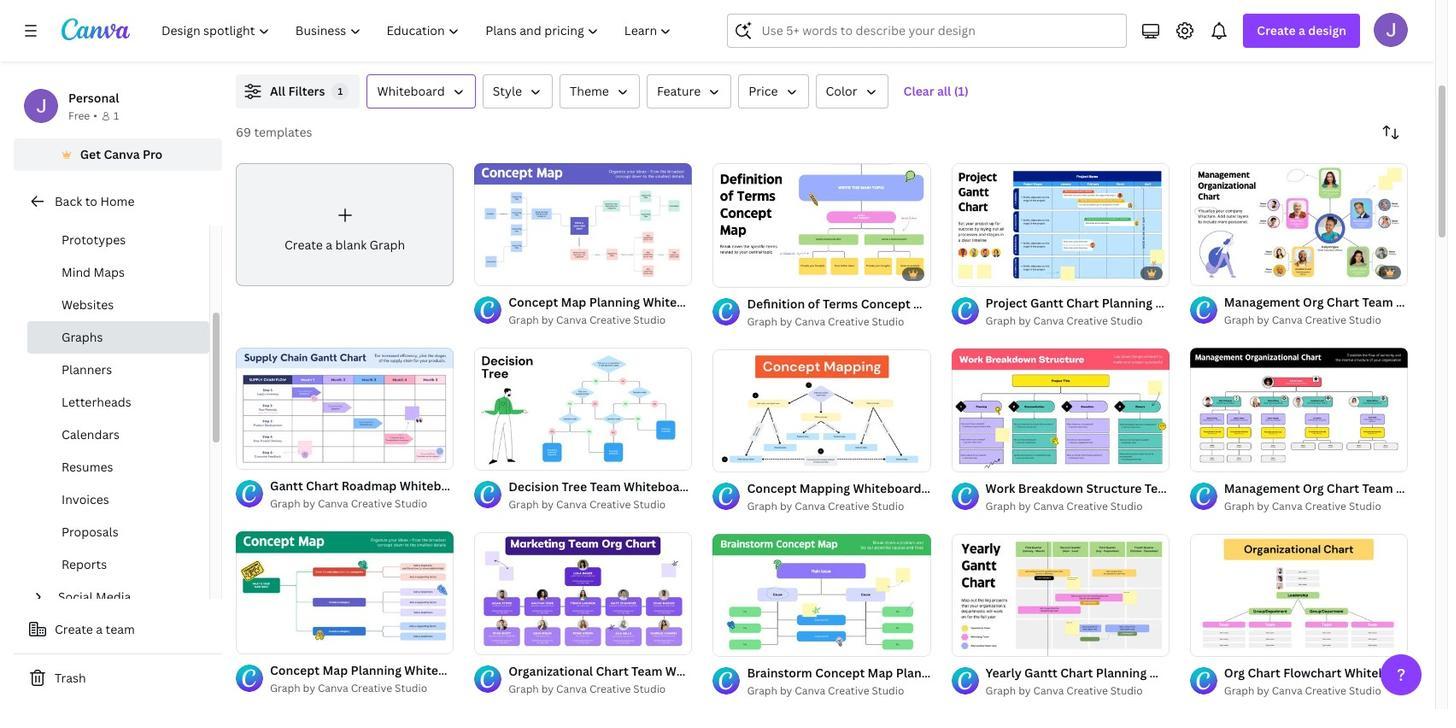 Task type: vqa. For each thing, say whether or not it's contained in the screenshot.
Project Plan Professional Doc In Yellow Black Friendly Corporate Style image
no



Task type: locate. For each thing, give the bounding box(es) containing it.
definition of terms concept map planning whiteboard in light blue pink green spaced color blocks style image
[[713, 164, 931, 287]]

studio for decision tree team whiteboard in green blue yellow simple colorful style image in the left of the page
[[633, 497, 666, 512]]

style left theme
[[493, 83, 522, 99]]

2 vertical spatial a
[[96, 621, 103, 637]]

create a design
[[1257, 22, 1347, 38]]

graph
[[370, 236, 405, 253], [509, 313, 539, 327], [1224, 313, 1255, 327], [986, 314, 1016, 328], [747, 315, 778, 329], [270, 497, 300, 511], [509, 497, 539, 512], [1224, 499, 1255, 513], [747, 499, 778, 514], [986, 499, 1016, 514], [270, 681, 300, 696], [509, 682, 539, 696], [986, 683, 1016, 698], [747, 684, 778, 698], [1224, 684, 1255, 698]]

create inside 'link'
[[285, 236, 323, 253]]

1 vertical spatial whiteboard
[[853, 480, 922, 496]]

mind
[[62, 264, 91, 280]]

get canva pro
[[80, 146, 163, 162]]

by for project gantt chart planning whiteboard in blue simple colorful style image
[[1019, 314, 1031, 328]]

clear
[[904, 83, 934, 99]]

a left team
[[96, 621, 103, 637]]

prototypes
[[62, 232, 126, 248]]

by for management org chart team whiteboard in blue green spaced color blocks style image
[[1257, 313, 1269, 327]]

basic
[[1024, 480, 1055, 496]]

None search field
[[727, 14, 1127, 48]]

canva for decision tree team whiteboard in green blue yellow simple colorful style image in the left of the page
[[556, 497, 587, 512]]

graph by canva creative studio link for project gantt chart planning whiteboard in blue simple colorful style image
[[986, 313, 1170, 330]]

create inside button
[[55, 621, 93, 637]]

canva
[[104, 146, 140, 162], [556, 313, 587, 327], [1272, 313, 1303, 327], [1033, 314, 1064, 328], [795, 315, 826, 329], [318, 497, 348, 511], [556, 497, 587, 512], [1272, 499, 1303, 513], [795, 499, 826, 514], [1033, 499, 1064, 514], [318, 681, 348, 696], [556, 682, 587, 696], [1033, 683, 1064, 698], [795, 684, 826, 698], [1272, 684, 1303, 698]]

canva for management org chart team whiteboard in blue green spaced color blocks style image
[[1272, 313, 1303, 327]]

create left design
[[1257, 22, 1296, 38]]

0 horizontal spatial style
[[493, 83, 522, 99]]

websites
[[62, 296, 114, 313]]

a inside button
[[96, 621, 103, 637]]

graph for work breakdown structure team whiteboard in red purple green trendy stickers style image
[[986, 499, 1016, 514]]

graph by canva creative studio link for org chart flowchart whiteboard in yellow pink spaced color blocks style image
[[1224, 683, 1408, 700]]

graph by canva creative studio
[[509, 313, 666, 327], [1224, 313, 1381, 327], [986, 314, 1143, 328], [747, 315, 904, 329], [270, 497, 427, 511], [509, 497, 666, 512], [1224, 499, 1381, 513], [986, 499, 1143, 514], [270, 681, 427, 696], [509, 682, 666, 696], [986, 683, 1143, 698], [747, 684, 904, 698], [1224, 684, 1381, 698]]

brainstorm concept map planning whiteboard in green purple blue simple colorful style image
[[713, 534, 931, 656]]

create for create a design
[[1257, 22, 1296, 38]]

reports link
[[27, 549, 209, 581]]

1 horizontal spatial a
[[326, 236, 332, 253]]

a
[[1299, 22, 1306, 38], [326, 236, 332, 253], [96, 621, 103, 637]]

theme button
[[560, 74, 640, 109]]

0 horizontal spatial a
[[96, 621, 103, 637]]

create a blank graph
[[285, 236, 405, 253]]

2 horizontal spatial create
[[1257, 22, 1296, 38]]

graph for org chart flowchart whiteboard in yellow pink spaced color blocks style image
[[1224, 684, 1255, 698]]

create
[[1257, 22, 1296, 38], [285, 236, 323, 253], [55, 621, 93, 637]]

invoices
[[62, 491, 109, 508]]

a inside dropdown button
[[1299, 22, 1306, 38]]

social media link
[[51, 581, 199, 613]]

canva for management org chart team whiteboard in black red green trendy sticker style image
[[1272, 499, 1303, 513]]

create left "blank"
[[285, 236, 323, 253]]

a for blank
[[326, 236, 332, 253]]

1 vertical spatial create
[[285, 236, 323, 253]]

0 vertical spatial a
[[1299, 22, 1306, 38]]

create a team
[[55, 621, 135, 637]]

mapping
[[800, 480, 850, 496]]

style right basic
[[1058, 480, 1088, 496]]

whiteboard button
[[367, 74, 476, 109]]

graph by canva creative studio for graph by canva creative studio link corresponding to project gantt chart planning whiteboard in blue simple colorful style image
[[986, 314, 1143, 328]]

2 horizontal spatial a
[[1299, 22, 1306, 38]]

graph for yearly gantt chart planning whiteboard in green yellow spaced color blocks style image
[[986, 683, 1016, 698]]

creative for organizational chart team whiteboard in royal purple pastel purple friendly professional style "image" at the left
[[589, 682, 631, 696]]

0 horizontal spatial create
[[55, 621, 93, 637]]

1 horizontal spatial create
[[285, 236, 323, 253]]

•
[[93, 109, 97, 123]]

by for org chart flowchart whiteboard in yellow pink spaced color blocks style image
[[1257, 684, 1269, 698]]

feature button
[[647, 74, 732, 109]]

org chart flowchart whiteboard in yellow pink spaced color blocks style image
[[1190, 534, 1408, 656]]

get canva pro button
[[14, 138, 222, 171]]

studio for brainstorm concept map planning whiteboard in green purple blue simple colorful style image
[[872, 684, 904, 698]]

graph inside 'link'
[[370, 236, 405, 253]]

studio
[[633, 313, 666, 327], [1349, 313, 1381, 327], [1110, 314, 1143, 328], [872, 315, 904, 329], [395, 497, 427, 511], [633, 497, 666, 512], [1349, 499, 1381, 513], [872, 499, 904, 514], [1110, 499, 1143, 514], [395, 681, 427, 696], [633, 682, 666, 696], [1110, 683, 1143, 698], [872, 684, 904, 698], [1349, 684, 1381, 698]]

0 vertical spatial whiteboard
[[377, 83, 445, 99]]

social media
[[58, 589, 131, 605]]

1 filter options selected element
[[332, 83, 349, 100]]

concept mapping whiteboard in orange purple basic style link
[[747, 479, 1088, 498]]

graph for management org chart team whiteboard in blue green spaced color blocks style image
[[1224, 313, 1255, 327]]

(1)
[[954, 83, 969, 99]]

1 vertical spatial a
[[326, 236, 332, 253]]

proposals
[[62, 524, 119, 540]]

style
[[493, 83, 522, 99], [1058, 480, 1088, 496]]

graph inside the 'concept mapping whiteboard in orange purple basic style graph by canva creative studio'
[[747, 499, 778, 514]]

all
[[270, 83, 285, 99]]

graph by canva creative studio link for yearly gantt chart planning whiteboard in green yellow spaced color blocks style image
[[986, 682, 1170, 700]]

graph for concept map planning whiteboard in green blue modern professional style image
[[270, 681, 300, 696]]

graph by canva creative studio for graph by canva creative studio link for management org chart team whiteboard in blue green spaced color blocks style image
[[1224, 313, 1381, 327]]

graph by canva creative studio link for brainstorm concept map planning whiteboard in green purple blue simple colorful style image
[[747, 683, 931, 700]]

graph by canva creative studio link for "gantt chart roadmap whiteboard in blue purple pink sleek digitalism style" image on the left of page
[[270, 496, 454, 513]]

1 right filters
[[338, 85, 343, 97]]

1 vertical spatial style
[[1058, 480, 1088, 496]]

1
[[338, 85, 343, 97], [114, 109, 119, 123]]

all filters
[[270, 83, 325, 99]]

whiteboard inside whiteboard button
[[377, 83, 445, 99]]

whiteboard
[[377, 83, 445, 99], [853, 480, 922, 496]]

graph for management org chart team whiteboard in black red green trendy sticker style image
[[1224, 499, 1255, 513]]

graph by canva creative studio for graph by canva creative studio link related to work breakdown structure team whiteboard in red purple green trendy stickers style image
[[986, 499, 1143, 514]]

canva for concept map planning whiteboard in green blue modern professional style image
[[318, 681, 348, 696]]

proposals link
[[27, 516, 209, 549]]

graph by canva creative studio link for management org chart team whiteboard in black red green trendy sticker style image
[[1224, 498, 1408, 515]]

create a blank graph element
[[236, 163, 454, 286]]

gantt chart roadmap whiteboard in blue purple pink sleek digitalism style image
[[236, 347, 454, 470]]

1 horizontal spatial 1
[[338, 85, 343, 97]]

back
[[55, 193, 82, 209]]

websites link
[[27, 289, 209, 321]]

graph by canva creative studio link
[[509, 312, 692, 329], [1224, 312, 1408, 329], [986, 313, 1170, 330], [747, 314, 931, 331], [270, 496, 454, 513], [509, 496, 692, 513], [1224, 498, 1408, 515], [747, 498, 931, 515], [986, 498, 1170, 515], [270, 680, 454, 697], [509, 681, 692, 698], [986, 682, 1170, 700], [747, 683, 931, 700], [1224, 683, 1408, 700]]

a inside 'link'
[[326, 236, 332, 253]]

graph by canva creative studio link for definition of terms concept map planning whiteboard in light blue pink green spaced color blocks style "image"
[[747, 314, 931, 331]]

blank
[[335, 236, 367, 253]]

canva for org chart flowchart whiteboard in yellow pink spaced color blocks style image
[[1272, 684, 1303, 698]]

a left "blank"
[[326, 236, 332, 253]]

graph by canva creative studio link for concept map planning whiteboard in green blue modern professional style image
[[270, 680, 454, 697]]

by inside the 'concept mapping whiteboard in orange purple basic style graph by canva creative studio'
[[780, 499, 792, 514]]

1 horizontal spatial style
[[1058, 480, 1088, 496]]

studio for management org chart team whiteboard in black red green trendy sticker style image
[[1349, 499, 1381, 513]]

by for organizational chart team whiteboard in royal purple pastel purple friendly professional style "image" at the left
[[541, 682, 554, 696]]

concept
[[747, 480, 797, 496]]

by for definition of terms concept map planning whiteboard in light blue pink green spaced color blocks style "image"
[[780, 315, 792, 329]]

2 vertical spatial create
[[55, 621, 93, 637]]

create down social
[[55, 621, 93, 637]]

graph for project gantt chart planning whiteboard in blue simple colorful style image
[[986, 314, 1016, 328]]

graph for "gantt chart roadmap whiteboard in blue purple pink sleek digitalism style" image on the left of page
[[270, 497, 300, 511]]

a left design
[[1299, 22, 1306, 38]]

create a design button
[[1243, 14, 1360, 48]]

0 vertical spatial 1
[[338, 85, 343, 97]]

1 horizontal spatial whiteboard
[[853, 480, 922, 496]]

by
[[541, 313, 554, 327], [1257, 313, 1269, 327], [1019, 314, 1031, 328], [780, 315, 792, 329], [303, 497, 315, 511], [541, 497, 554, 512], [1257, 499, 1269, 513], [780, 499, 792, 514], [1019, 499, 1031, 514], [303, 681, 315, 696], [541, 682, 554, 696], [1019, 683, 1031, 698], [780, 684, 792, 698], [1257, 684, 1269, 698]]

creative
[[589, 313, 631, 327], [1305, 313, 1347, 327], [1067, 314, 1108, 328], [828, 315, 869, 329], [351, 497, 392, 511], [589, 497, 631, 512], [1305, 499, 1347, 513], [828, 499, 869, 514], [1067, 499, 1108, 514], [351, 681, 392, 696], [589, 682, 631, 696], [1067, 683, 1108, 698], [828, 684, 869, 698], [1305, 684, 1347, 698]]

whiteboard down top level navigation element
[[377, 83, 445, 99]]

creative for decision tree team whiteboard in green blue yellow simple colorful style image in the left of the page
[[589, 497, 631, 512]]

purple
[[983, 480, 1021, 496]]

create inside dropdown button
[[1257, 22, 1296, 38]]

canva for "gantt chart roadmap whiteboard in blue purple pink sleek digitalism style" image on the left of page
[[318, 497, 348, 511]]

concept mapping whiteboard in orange purple basic style image
[[713, 349, 931, 472]]

in
[[924, 480, 935, 496]]

0 vertical spatial create
[[1257, 22, 1296, 38]]

graphs template image
[[1044, 0, 1408, 54]]

Sort by button
[[1374, 115, 1408, 150]]

planners link
[[27, 354, 209, 386]]

studio for management org chart team whiteboard in blue green spaced color blocks style image
[[1349, 313, 1381, 327]]

home
[[100, 193, 135, 209]]

graph by canva creative studio link for concept mapping whiteboard in orange purple basic style "image"
[[747, 498, 931, 515]]

1 right • on the left top
[[114, 109, 119, 123]]

create for create a blank graph
[[285, 236, 323, 253]]

media
[[96, 589, 131, 605]]

style button
[[482, 74, 553, 109]]

1 vertical spatial 1
[[114, 109, 119, 123]]

0 horizontal spatial whiteboard
[[377, 83, 445, 99]]

work breakdown structure team whiteboard in red purple green trendy stickers style image
[[951, 349, 1170, 472]]

management org chart team whiteboard in black red green trendy sticker style image
[[1190, 348, 1408, 471]]

a for team
[[96, 621, 103, 637]]

back to home link
[[14, 185, 222, 219]]

whiteboard left in
[[853, 480, 922, 496]]

canva inside button
[[104, 146, 140, 162]]

create for create a team
[[55, 621, 93, 637]]

0 vertical spatial style
[[493, 83, 522, 99]]



Task type: describe. For each thing, give the bounding box(es) containing it.
graph by canva creative studio link for work breakdown structure team whiteboard in red purple green trendy stickers style image
[[986, 498, 1170, 515]]

graph by canva creative studio for brainstorm concept map planning whiteboard in green purple blue simple colorful style image's graph by canva creative studio link
[[747, 684, 904, 698]]

canva inside the 'concept mapping whiteboard in orange purple basic style graph by canva creative studio'
[[795, 499, 826, 514]]

mind maps
[[62, 264, 125, 280]]

creative for concept map planning whiteboard in green blue modern professional style image
[[351, 681, 392, 696]]

graph by canva creative studio for graph by canva creative studio link for organizational chart team whiteboard in royal purple pastel purple friendly professional style "image" at the left
[[509, 682, 666, 696]]

graph by canva creative studio link for concept map planning whiteboard in purple green modern professional style image
[[509, 312, 692, 329]]

graph by canva creative studio for graph by canva creative studio link corresponding to concept map planning whiteboard in green blue modern professional style image
[[270, 681, 427, 696]]

1 inside 'element'
[[338, 85, 343, 97]]

whiteboard inside the 'concept mapping whiteboard in orange purple basic style graph by canva creative studio'
[[853, 480, 922, 496]]

graph for concept map planning whiteboard in purple green modern professional style image
[[509, 313, 539, 327]]

by for concept map planning whiteboard in green blue modern professional style image
[[303, 681, 315, 696]]

graph by canva creative studio link for decision tree team whiteboard in green blue yellow simple colorful style image in the left of the page
[[509, 496, 692, 513]]

price button
[[738, 74, 809, 109]]

planners
[[62, 361, 112, 378]]

feature
[[657, 83, 701, 99]]

by for "gantt chart roadmap whiteboard in blue purple pink sleek digitalism style" image on the left of page
[[303, 497, 315, 511]]

calendars link
[[27, 419, 209, 451]]

create a blank graph link
[[236, 163, 454, 286]]

by for decision tree team whiteboard in green blue yellow simple colorful style image in the left of the page
[[541, 497, 554, 512]]

graph by canva creative studio for "gantt chart roadmap whiteboard in blue purple pink sleek digitalism style" image on the left of page's graph by canva creative studio link
[[270, 497, 427, 511]]

studio for yearly gantt chart planning whiteboard in green yellow spaced color blocks style image
[[1110, 683, 1143, 698]]

graph by canva creative studio for graph by canva creative studio link associated with org chart flowchart whiteboard in yellow pink spaced color blocks style image
[[1224, 684, 1381, 698]]

all
[[937, 83, 951, 99]]

mind maps link
[[27, 256, 209, 289]]

jacob simon image
[[1374, 13, 1408, 47]]

by for work breakdown structure team whiteboard in red purple green trendy stickers style image
[[1019, 499, 1031, 514]]

free
[[68, 109, 90, 123]]

letterheads link
[[27, 386, 209, 419]]

studio for organizational chart team whiteboard in royal purple pastel purple friendly professional style "image" at the left
[[633, 682, 666, 696]]

canva for work breakdown structure team whiteboard in red purple green trendy stickers style image
[[1033, 499, 1064, 514]]

creative for definition of terms concept map planning whiteboard in light blue pink green spaced color blocks style "image"
[[828, 315, 869, 329]]

studio for concept map planning whiteboard in green blue modern professional style image
[[395, 681, 427, 696]]

creative for org chart flowchart whiteboard in yellow pink spaced color blocks style image
[[1305, 684, 1347, 698]]

orange
[[938, 480, 980, 496]]

canva for yearly gantt chart planning whiteboard in green yellow spaced color blocks style image
[[1033, 683, 1064, 698]]

studio for concept map planning whiteboard in purple green modern professional style image
[[633, 313, 666, 327]]

maps
[[94, 264, 125, 280]]

resumes link
[[27, 451, 209, 484]]

creative for brainstorm concept map planning whiteboard in green purple blue simple colorful style image
[[828, 684, 869, 698]]

creative for management org chart team whiteboard in black red green trendy sticker style image
[[1305, 499, 1347, 513]]

free •
[[68, 109, 97, 123]]

design
[[1308, 22, 1347, 38]]

canva for concept map planning whiteboard in purple green modern professional style image
[[556, 313, 587, 327]]

by for management org chart team whiteboard in black red green trendy sticker style image
[[1257, 499, 1269, 513]]

studio for work breakdown structure team whiteboard in red purple green trendy stickers style image
[[1110, 499, 1143, 514]]

canva for brainstorm concept map planning whiteboard in green purple blue simple colorful style image
[[795, 684, 826, 698]]

by for concept map planning whiteboard in purple green modern professional style image
[[541, 313, 554, 327]]

trash
[[55, 670, 86, 686]]

letterheads
[[62, 394, 131, 410]]

canva for project gantt chart planning whiteboard in blue simple colorful style image
[[1033, 314, 1064, 328]]

trash link
[[14, 661, 222, 695]]

pro
[[143, 146, 163, 162]]

a for design
[[1299, 22, 1306, 38]]

by for brainstorm concept map planning whiteboard in green purple blue simple colorful style image
[[780, 684, 792, 698]]

canva for definition of terms concept map planning whiteboard in light blue pink green spaced color blocks style "image"
[[795, 315, 826, 329]]

graph by canva creative studio for graph by canva creative studio link related to management org chart team whiteboard in black red green trendy sticker style image
[[1224, 499, 1381, 513]]

get
[[80, 146, 101, 162]]

studio for org chart flowchart whiteboard in yellow pink spaced color blocks style image
[[1349, 684, 1381, 698]]

prototypes link
[[27, 224, 209, 256]]

calendars
[[62, 426, 120, 443]]

concept map planning whiteboard in purple green modern professional style image
[[474, 163, 692, 286]]

graph by canva creative studio link for management org chart team whiteboard in blue green spaced color blocks style image
[[1224, 312, 1408, 329]]

graph by canva creative studio link for organizational chart team whiteboard in royal purple pastel purple friendly professional style "image" at the left
[[509, 681, 692, 698]]

style inside style button
[[493, 83, 522, 99]]

color
[[826, 83, 857, 99]]

creative for work breakdown structure team whiteboard in red purple green trendy stickers style image
[[1067, 499, 1108, 514]]

graph for brainstorm concept map planning whiteboard in green purple blue simple colorful style image
[[747, 684, 778, 698]]

color button
[[816, 74, 888, 109]]

creative for yearly gantt chart planning whiteboard in green yellow spaced color blocks style image
[[1067, 683, 1108, 698]]

personal
[[68, 90, 119, 106]]

creative for project gantt chart planning whiteboard in blue simple colorful style image
[[1067, 314, 1108, 328]]

graph by canva creative studio for graph by canva creative studio link for decision tree team whiteboard in green blue yellow simple colorful style image in the left of the page
[[509, 497, 666, 512]]

studio for definition of terms concept map planning whiteboard in light blue pink green spaced color blocks style "image"
[[872, 315, 904, 329]]

canva for organizational chart team whiteboard in royal purple pastel purple friendly professional style "image" at the left
[[556, 682, 587, 696]]

team
[[106, 621, 135, 637]]

clear all (1) button
[[895, 74, 977, 109]]

back to home
[[55, 193, 135, 209]]

management org chart team whiteboard in blue green spaced color blocks style image
[[1190, 163, 1408, 286]]

social
[[58, 589, 93, 605]]

Search search field
[[762, 15, 1116, 47]]

top level navigation element
[[150, 14, 686, 48]]

decision tree team whiteboard in green blue yellow simple colorful style image
[[474, 347, 692, 470]]

resumes
[[62, 459, 113, 475]]

studio inside the 'concept mapping whiteboard in orange purple basic style graph by canva creative studio'
[[872, 499, 904, 514]]

graph by canva creative studio for graph by canva creative studio link related to yearly gantt chart planning whiteboard in green yellow spaced color blocks style image
[[986, 683, 1143, 698]]

by for yearly gantt chart planning whiteboard in green yellow spaced color blocks style image
[[1019, 683, 1031, 698]]

creative for "gantt chart roadmap whiteboard in blue purple pink sleek digitalism style" image on the left of page
[[351, 497, 392, 511]]

clear all (1)
[[904, 83, 969, 99]]

style inside the 'concept mapping whiteboard in orange purple basic style graph by canva creative studio'
[[1058, 480, 1088, 496]]

templates
[[254, 124, 312, 140]]

graph for definition of terms concept map planning whiteboard in light blue pink green spaced color blocks style "image"
[[747, 315, 778, 329]]

theme
[[570, 83, 609, 99]]

studio for "gantt chart roadmap whiteboard in blue purple pink sleek digitalism style" image on the left of page
[[395, 497, 427, 511]]

to
[[85, 193, 97, 209]]

create a team button
[[14, 613, 222, 647]]

price
[[749, 83, 778, 99]]

project gantt chart planning whiteboard in blue simple colorful style image
[[951, 163, 1170, 286]]

creative for concept map planning whiteboard in purple green modern professional style image
[[589, 313, 631, 327]]

studio for project gantt chart planning whiteboard in blue simple colorful style image
[[1110, 314, 1143, 328]]

creative for management org chart team whiteboard in blue green spaced color blocks style image
[[1305, 313, 1347, 327]]

graph by canva creative studio for definition of terms concept map planning whiteboard in light blue pink green spaced color blocks style "image" graph by canva creative studio link
[[747, 315, 904, 329]]

invoices link
[[27, 484, 209, 516]]

69
[[236, 124, 251, 140]]

organizational chart team whiteboard in royal purple pastel purple friendly professional style image
[[474, 532, 692, 655]]

yearly gantt chart planning whiteboard in green yellow spaced color blocks style image
[[951, 534, 1170, 656]]

graphs
[[62, 329, 103, 345]]

filters
[[288, 83, 325, 99]]

creative inside the 'concept mapping whiteboard in orange purple basic style graph by canva creative studio'
[[828, 499, 869, 514]]

0 horizontal spatial 1
[[114, 109, 119, 123]]

69 templates
[[236, 124, 312, 140]]

graph for organizational chart team whiteboard in royal purple pastel purple friendly professional style "image" at the left
[[509, 682, 539, 696]]

reports
[[62, 556, 107, 572]]

graph by canva creative studio for concept map planning whiteboard in purple green modern professional style image's graph by canva creative studio link
[[509, 313, 666, 327]]

concept mapping whiteboard in orange purple basic style graph by canva creative studio
[[747, 480, 1088, 514]]

concept map planning whiteboard in green blue modern professional style image
[[236, 532, 454, 654]]

graph for decision tree team whiteboard in green blue yellow simple colorful style image in the left of the page
[[509, 497, 539, 512]]



